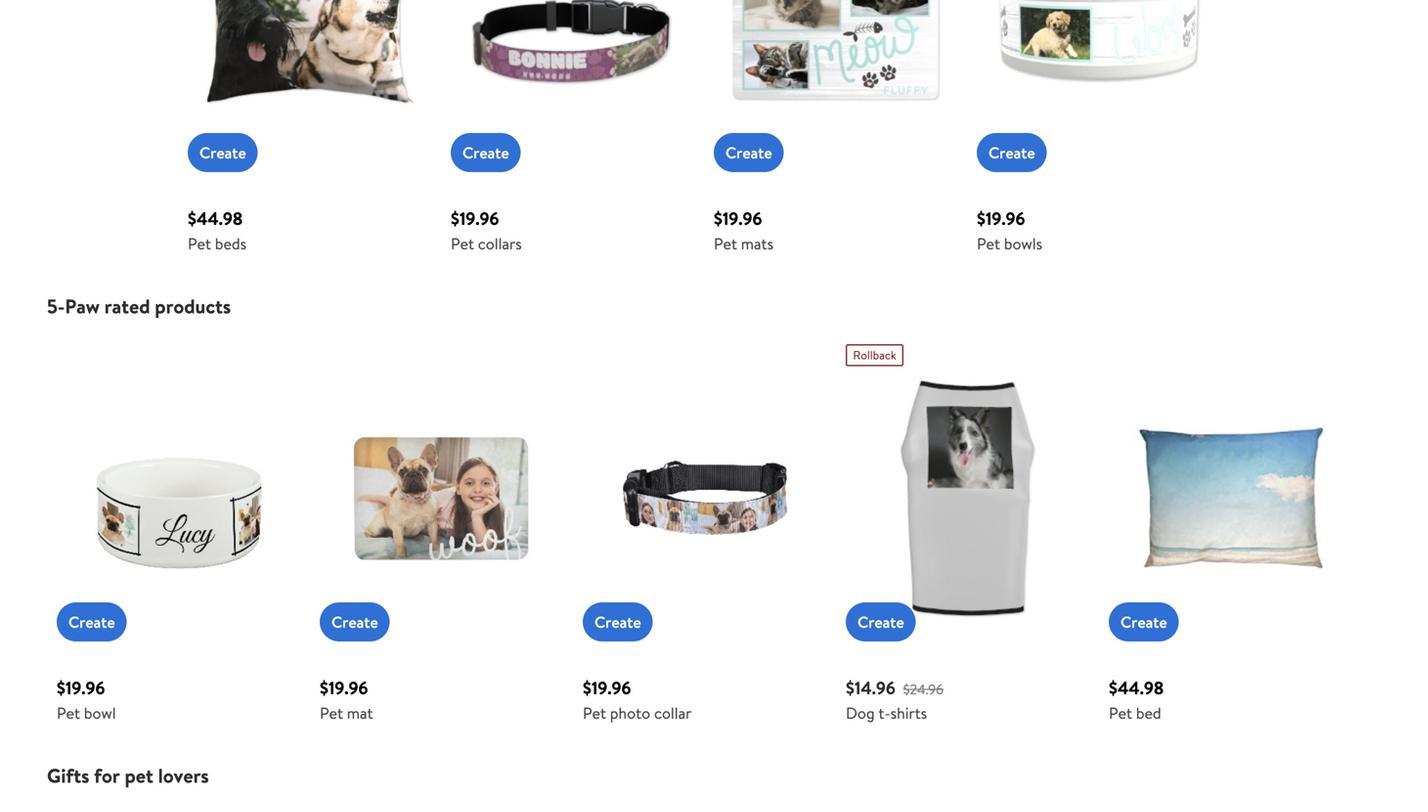 Task type: describe. For each thing, give the bounding box(es) containing it.
create button for $19.96 pet photo collar
[[583, 603, 653, 642]]

gifts for pet lovers
[[47, 762, 209, 789]]

mat
[[347, 702, 373, 724]]

pet mats image
[[714, 0, 958, 151]]

dog
[[846, 702, 875, 724]]

paw
[[65, 293, 100, 320]]

$19.96 pet collars
[[451, 206, 522, 254]]

create button for $19.96 pet bowls
[[977, 133, 1047, 172]]

gifts
[[47, 762, 89, 789]]

create button for $19.96 pet bowl
[[57, 603, 127, 642]]

create button for $19.96 pet collars
[[451, 133, 521, 172]]

products
[[155, 293, 231, 320]]

$14.96 $24.96 dog t-shirts
[[846, 676, 944, 724]]

create for $19.96 pet photo collar
[[595, 611, 641, 633]]

pet photo collar image
[[583, 377, 827, 620]]

shirts
[[891, 702, 928, 724]]

create for $44.98 pet beds
[[200, 142, 246, 163]]

create button for $19.96 pet mat
[[320, 603, 390, 642]]

$19.96 for $19.96 pet bowls
[[977, 206, 1026, 231]]

collar
[[654, 702, 692, 724]]

pet for $19.96 pet bowls
[[977, 233, 1001, 254]]

pet for $44.98 pet beds
[[188, 233, 211, 254]]

$14.96
[[846, 676, 896, 700]]

bowls
[[1005, 233, 1043, 254]]

for
[[94, 762, 120, 789]]

$19.96 for $19.96 pet collars
[[451, 206, 499, 231]]

$44.98 for $44.98 pet beds
[[188, 206, 243, 231]]

$19.96 pet mat
[[320, 676, 373, 724]]

pet bed image
[[1109, 377, 1353, 620]]

pet bowl image
[[57, 377, 300, 620]]

5-paw rated products
[[47, 293, 231, 320]]

create for $19.96 pet mat
[[332, 611, 378, 633]]

bowl
[[84, 702, 116, 724]]

mats
[[741, 233, 774, 254]]

create up $14.96
[[858, 611, 905, 633]]

create for $19.96 pet mats
[[726, 142, 773, 163]]

create button for $19.96 pet mats
[[714, 133, 784, 172]]

lovers
[[158, 762, 209, 789]]

t-
[[879, 702, 891, 724]]

pet collars image
[[451, 0, 695, 151]]

create for $19.96 pet bowls
[[989, 142, 1036, 163]]

pet for $19.96 pet collars
[[451, 233, 474, 254]]

collars
[[478, 233, 522, 254]]

create for $19.96 pet bowl
[[68, 611, 115, 633]]



Task type: locate. For each thing, give the bounding box(es) containing it.
create
[[200, 142, 246, 163], [463, 142, 509, 163], [726, 142, 773, 163], [989, 142, 1036, 163], [68, 611, 115, 633], [332, 611, 378, 633], [595, 611, 641, 633], [858, 611, 905, 633], [1121, 611, 1168, 633]]

0 vertical spatial $44.98
[[188, 206, 243, 231]]

pet inside "$19.96 pet bowls"
[[977, 233, 1001, 254]]

create button up $19.96 pet photo collar
[[583, 603, 653, 642]]

$44.98 up bed
[[1109, 676, 1164, 700]]

create button up "$44.98 pet beds"
[[188, 133, 258, 172]]

pet left bed
[[1109, 702, 1133, 724]]

pet left collars
[[451, 233, 474, 254]]

create button up $19.96 pet mat
[[320, 603, 390, 642]]

$19.96 up mat
[[320, 676, 368, 700]]

pet left mat
[[320, 702, 343, 724]]

$44.98 inside "$44.98 pet beds"
[[188, 206, 243, 231]]

pet inside $19.96 pet photo collar
[[583, 702, 607, 724]]

dog t-shirts image
[[846, 377, 1090, 620]]

create button
[[188, 133, 258, 172], [451, 133, 521, 172], [714, 133, 784, 172], [977, 133, 1047, 172], [57, 603, 127, 642], [320, 603, 390, 642], [583, 603, 653, 642], [846, 603, 916, 642], [1109, 603, 1179, 642]]

create button up "$19.96 pet bowls"
[[977, 133, 1047, 172]]

$19.96 up collars
[[451, 206, 499, 231]]

$19.96 up mats
[[714, 206, 762, 231]]

create up $19.96 pet mat
[[332, 611, 378, 633]]

create button up $19.96 pet mats
[[714, 133, 784, 172]]

create for $19.96 pet collars
[[463, 142, 509, 163]]

$19.96 inside $19.96 pet mat
[[320, 676, 368, 700]]

pet left the photo
[[583, 702, 607, 724]]

pet mat image
[[320, 377, 564, 620]]

pet
[[188, 233, 211, 254], [451, 233, 474, 254], [714, 233, 738, 254], [977, 233, 1001, 254], [57, 702, 80, 724], [320, 702, 343, 724], [583, 702, 607, 724], [1109, 702, 1133, 724]]

create up $19.96 pet photo collar
[[595, 611, 641, 633]]

$19.96
[[451, 206, 499, 231], [714, 206, 762, 231], [977, 206, 1026, 231], [57, 676, 105, 700], [320, 676, 368, 700], [583, 676, 631, 700]]

create button for $44.98 pet bed
[[1109, 603, 1179, 642]]

pet left bowls
[[977, 233, 1001, 254]]

1 horizontal spatial $44.98
[[1109, 676, 1164, 700]]

pet for $19.96 pet mat
[[320, 702, 343, 724]]

pet inside $44.98 pet bed
[[1109, 702, 1133, 724]]

rated
[[104, 293, 150, 320]]

$19.96 inside $19.96 pet mats
[[714, 206, 762, 231]]

create up "$19.96 pet bowls"
[[989, 142, 1036, 163]]

$19.96 inside "$19.96 pet bowls"
[[977, 206, 1026, 231]]

$44.98 pet bed
[[1109, 676, 1164, 724]]

pet inside $19.96 pet mat
[[320, 702, 343, 724]]

0 horizontal spatial $44.98
[[188, 206, 243, 231]]

$19.96 pet mats
[[714, 206, 774, 254]]

create up $19.96 pet collars
[[463, 142, 509, 163]]

$19.96 for $19.96 pet bowl
[[57, 676, 105, 700]]

$24.96
[[904, 680, 944, 699]]

$19.96 for $19.96 pet photo collar
[[583, 676, 631, 700]]

$19.96 inside $19.96 pet photo collar
[[583, 676, 631, 700]]

photo
[[610, 702, 651, 724]]

pet inside $19.96 pet mats
[[714, 233, 738, 254]]

pet for $44.98 pet bed
[[1109, 702, 1133, 724]]

bed
[[1137, 702, 1162, 724]]

pet left bowl
[[57, 702, 80, 724]]

create up $44.98 pet bed
[[1121, 611, 1168, 633]]

create up $19.96 pet bowl at the left bottom of the page
[[68, 611, 115, 633]]

pet left mats
[[714, 233, 738, 254]]

pet
[[125, 762, 153, 789]]

beds
[[215, 233, 247, 254]]

create button up $19.96 pet bowl at the left bottom of the page
[[57, 603, 127, 642]]

$19.96 pet bowls
[[977, 206, 1043, 254]]

$44.98 up beds
[[188, 206, 243, 231]]

pet for $19.96 pet bowl
[[57, 702, 80, 724]]

pet inside $19.96 pet collars
[[451, 233, 474, 254]]

5-
[[47, 293, 65, 320]]

pet beds image
[[188, 0, 431, 151]]

$44.98
[[188, 206, 243, 231], [1109, 676, 1164, 700]]

pet for $19.96 pet photo collar
[[583, 702, 607, 724]]

$19.96 pet photo collar
[[583, 676, 692, 724]]

create button up $19.96 pet collars
[[451, 133, 521, 172]]

pet left beds
[[188, 233, 211, 254]]

pet inside $19.96 pet bowl
[[57, 702, 80, 724]]

$19.96 up bowl
[[57, 676, 105, 700]]

create button up $44.98 pet bed
[[1109, 603, 1179, 642]]

$19.96 for $19.96 pet mat
[[320, 676, 368, 700]]

create button up $14.96
[[846, 603, 916, 642]]

$19.96 for $19.96 pet mats
[[714, 206, 762, 231]]

$19.96 up bowls
[[977, 206, 1026, 231]]

$19.96 inside $19.96 pet bowl
[[57, 676, 105, 700]]

$19.96 inside $19.96 pet collars
[[451, 206, 499, 231]]

pet bowls image
[[977, 0, 1221, 151]]

pet for $19.96 pet mats
[[714, 233, 738, 254]]

create up $19.96 pet mats
[[726, 142, 773, 163]]

$44.98 for $44.98 pet bed
[[1109, 676, 1164, 700]]

create button for $44.98 pet beds
[[188, 133, 258, 172]]

$19.96 up the photo
[[583, 676, 631, 700]]

$19.96 pet bowl
[[57, 676, 116, 724]]

1 vertical spatial $44.98
[[1109, 676, 1164, 700]]

create up "$44.98 pet beds"
[[200, 142, 246, 163]]

pet inside "$44.98 pet beds"
[[188, 233, 211, 254]]

create for $44.98 pet bed
[[1121, 611, 1168, 633]]

$44.98 pet beds
[[188, 206, 247, 254]]



Task type: vqa. For each thing, say whether or not it's contained in the screenshot.
Create "Button" associated with $44.98 Pet bed
yes



